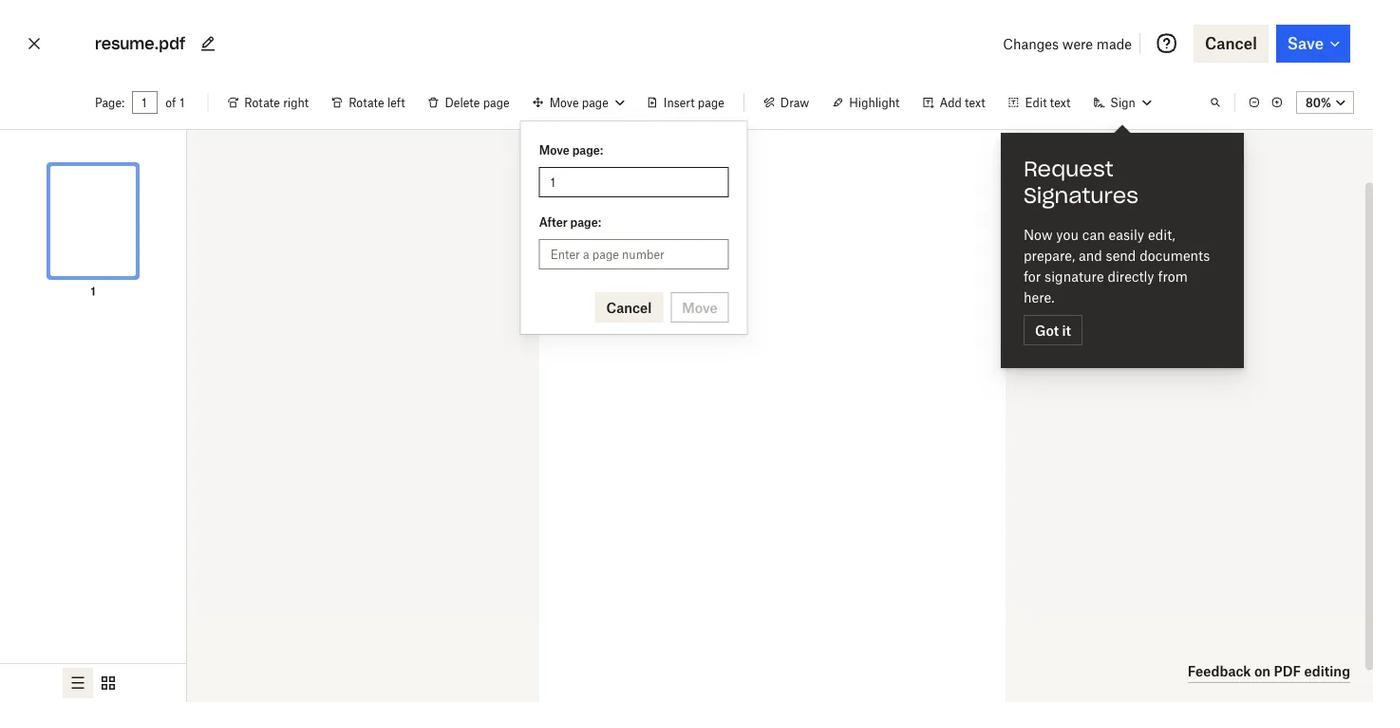 Task type: locate. For each thing, give the bounding box(es) containing it.
Button to change sidebar grid view to list view radio
[[63, 669, 93, 699]]

0 vertical spatial page:
[[572, 143, 603, 157]]

0 horizontal spatial page
[[483, 95, 510, 110]]

80%
[[1306, 95, 1331, 110]]

delete page
[[445, 95, 510, 110]]

0 vertical spatial move
[[550, 95, 579, 110]]

1 horizontal spatial cancel
[[1205, 34, 1257, 53]]

directly
[[1108, 268, 1154, 284]]

page:
[[572, 143, 603, 157], [570, 215, 601, 229]]

2 page from the left
[[582, 95, 609, 110]]

text
[[965, 95, 985, 110], [1050, 95, 1071, 110]]

2 rotate from the left
[[349, 95, 384, 110]]

1 vertical spatial move
[[539, 143, 570, 157]]

add text
[[940, 95, 985, 110]]

insert page
[[664, 95, 724, 110]]

page inside popup button
[[582, 95, 609, 110]]

and
[[1079, 247, 1102, 264]]

for
[[1024, 268, 1041, 284]]

move up move page:
[[550, 95, 579, 110]]

save
[[1288, 34, 1324, 53]]

0 horizontal spatial cancel
[[606, 300, 652, 316]]

move page button
[[521, 87, 635, 118]]

signature
[[1045, 268, 1104, 284]]

page: right 'after'
[[570, 215, 601, 229]]

page right insert
[[698, 95, 724, 110]]

1 page from the left
[[483, 95, 510, 110]]

sign button
[[1082, 87, 1162, 118]]

resume.pdf
[[95, 34, 185, 53]]

0 horizontal spatial text
[[965, 95, 985, 110]]

text right the "edit"
[[1050, 95, 1071, 110]]

1 vertical spatial 1
[[91, 284, 95, 299]]

1 vertical spatial page:
[[570, 215, 601, 229]]

delete
[[445, 95, 480, 110]]

1 vertical spatial cancel button
[[595, 292, 663, 323]]

now
[[1024, 226, 1053, 243]]

feedback
[[1188, 664, 1251, 680]]

1 rotate from the left
[[244, 95, 280, 110]]

move inside cancel menu item
[[539, 143, 570, 157]]

80% button
[[1296, 91, 1354, 114]]

move down move page popup button
[[539, 143, 570, 157]]

move for move page:
[[539, 143, 570, 157]]

0 vertical spatial cancel
[[1205, 34, 1257, 53]]

page inside button
[[698, 95, 724, 110]]

1 text from the left
[[965, 95, 985, 110]]

page for delete page
[[483, 95, 510, 110]]

rotate for rotate left
[[349, 95, 384, 110]]

move
[[550, 95, 579, 110], [539, 143, 570, 157]]

0 horizontal spatial rotate
[[244, 95, 280, 110]]

rotate for rotate right
[[244, 95, 280, 110]]

cancel button inside menu item
[[595, 292, 663, 323]]

rotate right button
[[216, 87, 320, 118]]

now you can easily edit, prepare, and send documents for signature directly from here.
[[1024, 226, 1210, 305]]

add text button
[[911, 87, 997, 118]]

page for insert page
[[698, 95, 724, 110]]

0 horizontal spatial cancel button
[[595, 292, 663, 323]]

1
[[180, 95, 185, 110], [91, 284, 95, 299]]

send
[[1106, 247, 1136, 264]]

here.
[[1024, 289, 1055, 305]]

request
[[1024, 156, 1114, 182]]

move page:
[[539, 143, 603, 157]]

rotate left right
[[244, 95, 280, 110]]

1 horizontal spatial rotate
[[349, 95, 384, 110]]

1 horizontal spatial 1
[[180, 95, 185, 110]]

highlight button
[[821, 87, 911, 118]]

0 horizontal spatial 1
[[91, 284, 95, 299]]

cancel inside cancel menu item
[[606, 300, 652, 316]]

page
[[483, 95, 510, 110], [582, 95, 609, 110], [698, 95, 724, 110]]

cancel button down "page to insert selected pages after" text field
[[595, 292, 663, 323]]

1 horizontal spatial page
[[582, 95, 609, 110]]

rotate
[[244, 95, 280, 110], [349, 95, 384, 110]]

option group
[[0, 664, 186, 703]]

rotate left left
[[349, 95, 384, 110]]

cancel button left save
[[1194, 25, 1269, 63]]

2 text from the left
[[1050, 95, 1071, 110]]

changes were made
[[1003, 36, 1132, 52]]

1 vertical spatial cancel
[[606, 300, 652, 316]]

None number field
[[142, 95, 148, 110]]

cancel button
[[1194, 25, 1269, 63], [595, 292, 663, 323]]

page up move page:
[[582, 95, 609, 110]]

1 horizontal spatial text
[[1050, 95, 1071, 110]]

cancel menu item
[[521, 129, 747, 327]]

editing
[[1304, 664, 1350, 680]]

add
[[940, 95, 962, 110]]

easily
[[1109, 226, 1144, 243]]

2 horizontal spatial page
[[698, 95, 724, 110]]

of 1
[[165, 95, 185, 110]]

cancel
[[1205, 34, 1257, 53], [606, 300, 652, 316]]

signatures
[[1024, 182, 1139, 209]]

draw
[[780, 95, 809, 110]]

text right add
[[965, 95, 985, 110]]

it
[[1062, 322, 1071, 339]]

draw button
[[752, 87, 821, 118]]

3 page from the left
[[698, 95, 724, 110]]

move inside popup button
[[550, 95, 579, 110]]

page: down move page
[[572, 143, 603, 157]]

cancel down "page to insert selected pages after" text field
[[606, 300, 652, 316]]

cancel left save
[[1205, 34, 1257, 53]]

page: for after page:
[[570, 215, 601, 229]]

cancel for rightmost cancel button
[[1205, 34, 1257, 53]]

save button
[[1276, 25, 1350, 63]]

feedback on pdf editing
[[1188, 664, 1350, 680]]

0 vertical spatial cancel button
[[1194, 25, 1269, 63]]

page right delete on the left top of the page
[[483, 95, 510, 110]]

page inside button
[[483, 95, 510, 110]]

on
[[1254, 664, 1271, 680]]



Task type: describe. For each thing, give the bounding box(es) containing it.
after page:
[[539, 215, 601, 229]]

move for move page
[[550, 95, 579, 110]]

cancel image
[[23, 28, 46, 59]]

left
[[387, 95, 405, 110]]

cancel for cancel button in the menu item
[[606, 300, 652, 316]]

insert page button
[[635, 87, 736, 118]]

page:
[[95, 95, 125, 110]]

got it button
[[1024, 315, 1083, 346]]

0 vertical spatial 1
[[180, 95, 185, 110]]

page: for move page:
[[572, 143, 603, 157]]

changes
[[1003, 36, 1059, 52]]

prepare,
[[1024, 247, 1075, 264]]

text for edit text
[[1050, 95, 1071, 110]]

made
[[1097, 36, 1132, 52]]

highlight
[[849, 95, 900, 110]]

were
[[1062, 36, 1093, 52]]

delete page button
[[416, 87, 521, 118]]

rotate left button
[[320, 87, 416, 118]]

rotate right
[[244, 95, 309, 110]]

sign
[[1110, 95, 1136, 110]]

request signatures
[[1024, 156, 1139, 209]]

you
[[1056, 226, 1079, 243]]

Selected pages to move text field
[[551, 172, 718, 193]]

edit
[[1025, 95, 1047, 110]]

from
[[1158, 268, 1188, 284]]

insert
[[664, 95, 695, 110]]

text for add text
[[965, 95, 985, 110]]

1 horizontal spatial cancel button
[[1194, 25, 1269, 63]]

after
[[539, 215, 568, 229]]

feedback on pdf editing button
[[1188, 661, 1350, 684]]

right
[[283, 95, 309, 110]]

rotate left
[[349, 95, 405, 110]]

move page
[[550, 95, 609, 110]]

edit text
[[1025, 95, 1071, 110]]

got
[[1035, 322, 1059, 339]]

got it
[[1035, 322, 1071, 339]]

page 1. selected thumbnail preview. rotated 180 degrees element
[[32, 145, 154, 301]]

of
[[165, 95, 176, 110]]

documents
[[1140, 247, 1210, 264]]

edit,
[[1148, 226, 1175, 243]]

pdf
[[1274, 664, 1301, 680]]

page for move page
[[582, 95, 609, 110]]

can
[[1082, 226, 1105, 243]]

Page to insert selected pages after text field
[[551, 244, 718, 265]]

edit text button
[[997, 87, 1082, 118]]

Button to change sidebar list view to grid view radio
[[93, 669, 123, 699]]



Task type: vqa. For each thing, say whether or not it's contained in the screenshot.
the leftmost "16"
no



